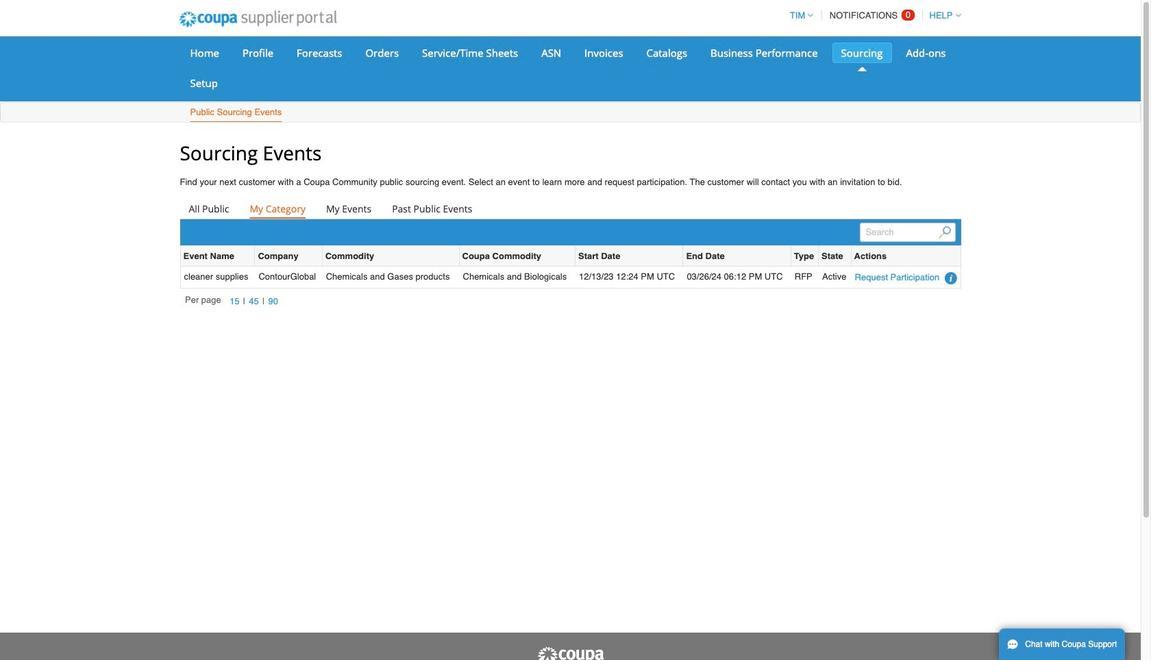 Task type: locate. For each thing, give the bounding box(es) containing it.
Search text field
[[860, 223, 956, 242]]

1 vertical spatial coupa supplier portal image
[[536, 647, 605, 660]]

coupa supplier portal image
[[170, 2, 346, 36], [536, 647, 605, 660]]

search image
[[939, 226, 952, 238]]

0 horizontal spatial coupa supplier portal image
[[170, 2, 346, 36]]

tab list
[[180, 200, 962, 219]]

1 vertical spatial navigation
[[185, 294, 282, 309]]

navigation
[[784, 2, 962, 29], [185, 294, 282, 309]]

0 vertical spatial navigation
[[784, 2, 962, 29]]

0 vertical spatial coupa supplier portal image
[[170, 2, 346, 36]]

1 horizontal spatial coupa supplier portal image
[[536, 647, 605, 660]]



Task type: vqa. For each thing, say whether or not it's contained in the screenshot.
the topmost Coupa Supplier Portal IMAGE
yes



Task type: describe. For each thing, give the bounding box(es) containing it.
0 horizontal spatial navigation
[[185, 294, 282, 309]]

1 horizontal spatial navigation
[[784, 2, 962, 29]]



